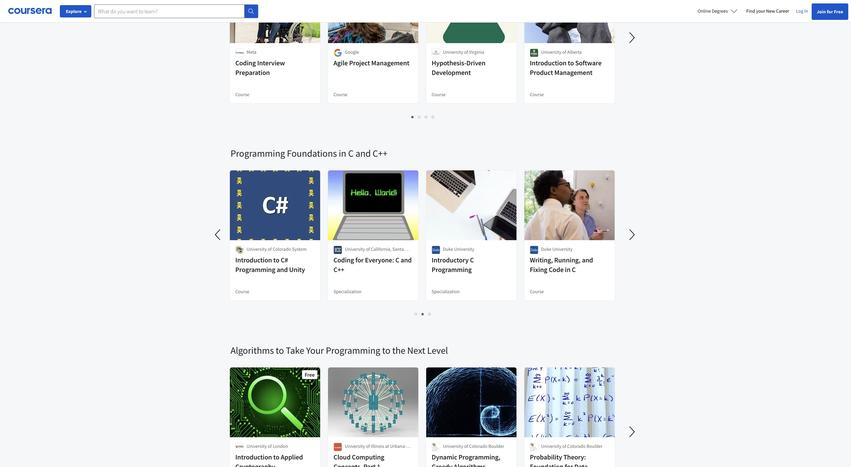 Task type: describe. For each thing, give the bounding box(es) containing it.
specialization for coding for everyone: c and c++
[[334, 289, 362, 295]]

applied
[[281, 453, 303, 461]]

specialization for introductory c programming
[[432, 289, 460, 295]]

fixing
[[530, 265, 548, 274]]

3 button for 2 'button' in programming foundations in c and c++ carousel element
[[427, 310, 433, 318]]

code
[[549, 265, 564, 274]]

probability theory: foundation for dat
[[530, 453, 588, 467]]

the
[[392, 344, 406, 357]]

algorithms to take your programming to the next level
[[231, 344, 448, 357]]

1 next slide image from the top
[[624, 29, 641, 46]]

for inside probability theory: foundation for dat
[[565, 462, 573, 467]]

of for everyone:
[[366, 246, 370, 252]]

university up 'running,'
[[553, 246, 573, 252]]

log in link
[[793, 7, 812, 15]]

probability
[[530, 453, 562, 461]]

university of illinois at urbana-champaign image
[[334, 443, 342, 451]]

online degrees
[[698, 8, 728, 14]]

find
[[747, 8, 756, 14]]

list inside programming foundations in c and c++ carousel element
[[231, 310, 616, 318]]

university for cloud computing concepts, part 1
[[345, 443, 365, 449]]

computing
[[352, 453, 385, 461]]

c++ for programming foundations in c and c++
[[373, 147, 388, 159]]

to left the
[[382, 344, 391, 357]]

university for introduction to c# programming and unity
[[247, 246, 267, 252]]

introductory c programming
[[432, 256, 474, 274]]

university of colorado boulder image
[[432, 443, 440, 451]]

introduction to software product management
[[530, 59, 602, 77]]

online degrees button
[[693, 3, 743, 18]]

2 button inside programming foundations in c and c++ carousel element
[[420, 310, 427, 318]]

theory:
[[564, 453, 586, 461]]

of for greedy
[[464, 443, 468, 449]]

virginia
[[469, 49, 484, 55]]

3 for 3 button within the programming foundations in c and c++ carousel element
[[429, 311, 431, 317]]

university of virginia
[[443, 49, 484, 55]]

champaign
[[345, 450, 368, 456]]

introduction to c# programming and unity
[[235, 256, 305, 274]]

university of alberta
[[541, 49, 582, 55]]

cloud computing concepts, part 1
[[334, 453, 385, 467]]

1 button for topmost 2 'button'
[[410, 113, 416, 121]]

alberta
[[568, 49, 582, 55]]

and inside writing, running, and fixing code in c
[[582, 256, 593, 264]]

university of london
[[247, 443, 288, 449]]

1 button for 2 'button' in programming foundations in c and c++ carousel element
[[413, 310, 420, 318]]

course for agile project management
[[334, 91, 348, 98]]

introduction inside introduction to applied cryptography
[[235, 453, 272, 461]]

to for and
[[273, 256, 280, 264]]

free inside "algorithms to take your programming to the next level carousel" element
[[305, 371, 315, 378]]

algorithms to take your programming to the next level carousel element
[[227, 324, 852, 467]]

find your new career
[[747, 8, 790, 14]]

next slide image
[[624, 424, 641, 440]]

boulder for probability theory: foundation for dat
[[587, 443, 603, 449]]

c inside introductory c programming
[[470, 256, 474, 264]]

of for c#
[[268, 246, 272, 252]]

at
[[385, 443, 389, 449]]

project
[[349, 59, 370, 67]]

your
[[306, 344, 324, 357]]

university for dynamic programming, greedy algorithms
[[443, 443, 463, 449]]

university of colorado boulder image
[[530, 443, 539, 451]]

to inside introduction to applied cryptography
[[273, 453, 280, 461]]

concepts,
[[334, 462, 362, 467]]

course for introduction to c# programming and unity
[[235, 289, 249, 295]]

course for coding interview preparation
[[235, 91, 249, 98]]

0 horizontal spatial 2
[[418, 114, 421, 120]]

duke for introductory
[[443, 246, 453, 252]]

unity
[[289, 265, 305, 274]]

coding for everyone: c and c++
[[334, 256, 412, 274]]

colorado for programming,
[[469, 443, 488, 449]]

1 horizontal spatial free
[[834, 9, 844, 15]]

join
[[817, 9, 826, 15]]

programming inside introduction to c# programming and unity
[[235, 265, 276, 274]]

agile
[[334, 59, 348, 67]]

university of colorado boulder for theory:
[[541, 443, 603, 449]]

university for coding for everyone: c and c++
[[345, 246, 365, 252]]

google image
[[334, 49, 342, 57]]

of for foundation
[[563, 443, 567, 449]]

cryptography
[[235, 462, 275, 467]]

hypothesis-
[[432, 59, 467, 67]]

and for introduction to c# programming and unity
[[277, 265, 288, 274]]

level
[[427, 344, 448, 357]]

programming,
[[459, 453, 501, 461]]

cloud
[[334, 453, 351, 461]]

writing,
[[530, 256, 553, 264]]

university of california, santa cruz
[[345, 246, 404, 259]]

0 horizontal spatial algorithms
[[231, 344, 274, 357]]

foundation
[[530, 462, 564, 467]]

2 next slide image from the top
[[624, 227, 641, 243]]

c inside coding for everyone: c and c++
[[396, 256, 400, 264]]

1 inside cloud computing concepts, part 1
[[377, 462, 381, 467]]

foundations
[[287, 147, 337, 159]]

course for introduction to software product management
[[530, 91, 544, 98]]

next
[[407, 344, 426, 357]]

colorado for theory:
[[568, 443, 586, 449]]

0 vertical spatial 2 button
[[416, 113, 423, 121]]

programming inside introductory c programming
[[432, 265, 472, 274]]

to for programming
[[276, 344, 284, 357]]

4
[[432, 114, 435, 120]]

university of colorado system
[[247, 246, 307, 252]]

introductory
[[432, 256, 469, 264]]

university for hypothesis-driven development
[[443, 49, 463, 55]]

course for writing, running, and fixing code in c
[[530, 289, 544, 295]]

university for probability theory: foundation for dat
[[541, 443, 562, 449]]

for for coding
[[356, 256, 364, 264]]

university for introduction to applied cryptography
[[247, 443, 267, 449]]

university of illinois at urbana- champaign
[[345, 443, 407, 456]]

university of alberta image
[[530, 49, 539, 57]]



Task type: locate. For each thing, give the bounding box(es) containing it.
google
[[345, 49, 359, 55]]

3 button inside programming foundations in c and c++ carousel element
[[427, 310, 433, 318]]

0 vertical spatial algorithms
[[231, 344, 274, 357]]

and for programming foundations in c and c++
[[356, 147, 371, 159]]

university inside university of california, santa cruz
[[345, 246, 365, 252]]

university up probability
[[541, 443, 562, 449]]

of for concepts,
[[366, 443, 370, 449]]

for inside coding for everyone: c and c++
[[356, 256, 364, 264]]

0 horizontal spatial for
[[356, 256, 364, 264]]

0 vertical spatial 3 button
[[423, 113, 430, 121]]

management inside introduction to software product management
[[555, 68, 593, 77]]

1 horizontal spatial boulder
[[587, 443, 603, 449]]

to inside introduction to software product management
[[568, 59, 574, 67]]

coding for coding for everyone: c and c++
[[334, 256, 354, 264]]

duke university image up introductory
[[432, 246, 440, 254]]

1 horizontal spatial duke university
[[541, 246, 573, 252]]

0 vertical spatial free
[[834, 9, 844, 15]]

0 vertical spatial coding
[[235, 59, 256, 67]]

2 vertical spatial introduction
[[235, 453, 272, 461]]

c++
[[373, 147, 388, 159], [334, 265, 345, 274]]

2 university of colorado boulder from the left
[[541, 443, 603, 449]]

for inside join for free link
[[827, 9, 833, 15]]

1 vertical spatial introduction
[[235, 256, 272, 264]]

to left take
[[276, 344, 284, 357]]

and for coding for everyone: c and c++
[[401, 256, 412, 264]]

university up cruz on the bottom of page
[[345, 246, 365, 252]]

greedy
[[432, 462, 453, 467]]

algorithms
[[231, 344, 274, 357], [454, 462, 486, 467]]

management
[[372, 59, 410, 67], [555, 68, 593, 77]]

c inside writing, running, and fixing code in c
[[572, 265, 576, 274]]

for right join in the top right of the page
[[827, 9, 833, 15]]

free right join in the top right of the page
[[834, 9, 844, 15]]

coding interview preparation
[[235, 59, 285, 77]]

0 horizontal spatial duke university
[[443, 246, 475, 252]]

free down your
[[305, 371, 315, 378]]

of for applied
[[268, 443, 272, 449]]

1 vertical spatial list
[[231, 310, 616, 318]]

colorado up "theory:" in the bottom of the page
[[568, 443, 586, 449]]

None search field
[[94, 4, 258, 18]]

1 button
[[410, 113, 416, 121], [413, 310, 420, 318]]

1 horizontal spatial university of colorado boulder
[[541, 443, 603, 449]]

london
[[273, 443, 288, 449]]

colorado up c#
[[273, 246, 291, 252]]

3 inside programming foundations in c and c++ carousel element
[[429, 311, 431, 317]]

part
[[364, 462, 376, 467]]

university of colorado boulder up "theory:" in the bottom of the page
[[541, 443, 603, 449]]

to down alberta
[[568, 59, 574, 67]]

duke for writing,
[[541, 246, 552, 252]]

writing, running, and fixing code in c
[[530, 256, 593, 274]]

1 vertical spatial 1
[[415, 311, 418, 317]]

c++ inside coding for everyone: c and c++
[[334, 265, 345, 274]]

coding for coding interview preparation
[[235, 59, 256, 67]]

boulder
[[489, 443, 505, 449], [587, 443, 603, 449]]

driven
[[467, 59, 486, 67]]

introduction down university of colorado system image
[[235, 256, 272, 264]]

1 vertical spatial 3 button
[[427, 310, 433, 318]]

c
[[348, 147, 354, 159], [396, 256, 400, 264], [470, 256, 474, 264], [572, 265, 576, 274]]

meta
[[247, 49, 257, 55]]

1 inside programming foundations in c and c++ carousel element
[[415, 311, 418, 317]]

1 vertical spatial in
[[565, 265, 571, 274]]

2 duke university from the left
[[541, 246, 573, 252]]

santa
[[393, 246, 404, 252]]

0 horizontal spatial free
[[305, 371, 315, 378]]

1 university of colorado boulder from the left
[[443, 443, 505, 449]]

0 horizontal spatial specialization
[[334, 289, 362, 295]]

for
[[827, 9, 833, 15], [356, 256, 364, 264], [565, 462, 573, 467]]

0 horizontal spatial management
[[372, 59, 410, 67]]

1
[[412, 114, 414, 120], [415, 311, 418, 317], [377, 462, 381, 467]]

to down london at bottom
[[273, 453, 280, 461]]

everyone:
[[365, 256, 394, 264]]

coding down meta icon
[[235, 59, 256, 67]]

university right university of london image
[[247, 443, 267, 449]]

2 list from the top
[[231, 310, 616, 318]]

duke university
[[443, 246, 475, 252], [541, 246, 573, 252]]

1 horizontal spatial management
[[555, 68, 593, 77]]

2 vertical spatial for
[[565, 462, 573, 467]]

meta image
[[235, 49, 244, 57]]

for for join
[[827, 9, 833, 15]]

coding down university of california, santa cruz icon
[[334, 256, 354, 264]]

1 duke from the left
[[443, 246, 453, 252]]

free
[[834, 9, 844, 15], [305, 371, 315, 378]]

university up hypothesis-
[[443, 49, 463, 55]]

university for introduction to software product management
[[541, 49, 562, 55]]

introduction inside introduction to c# programming and unity
[[235, 256, 272, 264]]

1 vertical spatial coding
[[334, 256, 354, 264]]

1 vertical spatial 3
[[429, 311, 431, 317]]

3 button for topmost 2 'button'
[[423, 113, 430, 121]]

0 horizontal spatial 3
[[425, 114, 428, 120]]

of for software
[[563, 49, 567, 55]]

2 boulder from the left
[[587, 443, 603, 449]]

2 specialization from the left
[[432, 289, 460, 295]]

university of colorado boulder
[[443, 443, 505, 449], [541, 443, 603, 449]]

your
[[757, 8, 766, 14]]

introduction for management
[[530, 59, 567, 67]]

in
[[339, 147, 346, 159], [565, 265, 571, 274]]

1 horizontal spatial algorithms
[[454, 462, 486, 467]]

for down "theory:" in the bottom of the page
[[565, 462, 573, 467]]

university right "university of alberta" image at the right of the page
[[541, 49, 562, 55]]

1 horizontal spatial duke
[[541, 246, 552, 252]]

new
[[767, 8, 776, 14]]

duke university image for introductory c programming
[[432, 246, 440, 254]]

1 vertical spatial algorithms
[[454, 462, 486, 467]]

list
[[231, 113, 616, 121], [231, 310, 616, 318]]

1 horizontal spatial 3
[[429, 311, 431, 317]]

1 vertical spatial 1 button
[[413, 310, 420, 318]]

c++ for coding for everyone: c and c++
[[334, 265, 345, 274]]

duke university for writing,
[[541, 246, 573, 252]]

california,
[[371, 246, 392, 252]]

in right foundations
[[339, 147, 346, 159]]

1 horizontal spatial c++
[[373, 147, 388, 159]]

management right project at top left
[[372, 59, 410, 67]]

1 boulder from the left
[[489, 443, 505, 449]]

duke up introductory
[[443, 246, 453, 252]]

university right university of colorado system image
[[247, 246, 267, 252]]

1 horizontal spatial in
[[565, 265, 571, 274]]

of up introduction to c# programming and unity
[[268, 246, 272, 252]]

0 horizontal spatial colorado
[[273, 246, 291, 252]]

2 vertical spatial 1
[[377, 462, 381, 467]]

0 vertical spatial 3
[[425, 114, 428, 120]]

introduction to applied cryptography
[[235, 453, 303, 467]]

interview
[[257, 59, 285, 67]]

coding inside coding interview preparation
[[235, 59, 256, 67]]

urbana-
[[390, 443, 407, 449]]

1 horizontal spatial 1
[[412, 114, 414, 120]]

2 horizontal spatial colorado
[[568, 443, 586, 449]]

0 vertical spatial introduction
[[530, 59, 567, 67]]

of up probability theory: foundation for dat at the right
[[563, 443, 567, 449]]

0 horizontal spatial coding
[[235, 59, 256, 67]]

and inside coding for everyone: c and c++
[[401, 256, 412, 264]]

running,
[[555, 256, 581, 264]]

university of colorado system image
[[235, 246, 244, 254]]

1 horizontal spatial for
[[565, 462, 573, 467]]

duke university up introductory
[[443, 246, 475, 252]]

1 horizontal spatial colorado
[[469, 443, 488, 449]]

duke university for introductory
[[443, 246, 475, 252]]

career
[[776, 8, 790, 14]]

0 vertical spatial list
[[231, 113, 616, 121]]

software
[[576, 59, 602, 67]]

next slide image
[[624, 29, 641, 46], [624, 227, 641, 243]]

0 horizontal spatial in
[[339, 147, 346, 159]]

0 horizontal spatial duke
[[443, 246, 453, 252]]

programming foundations in c and c++ carousel element
[[210, 127, 641, 324]]

0 vertical spatial c++
[[373, 147, 388, 159]]

2 inside programming foundations in c and c++ carousel element
[[422, 311, 425, 317]]

0 horizontal spatial c++
[[334, 265, 345, 274]]

colorado up programming,
[[469, 443, 488, 449]]

1 vertical spatial free
[[305, 371, 315, 378]]

duke university image up writing,
[[530, 246, 539, 254]]

to inside introduction to c# programming and unity
[[273, 256, 280, 264]]

1 specialization from the left
[[334, 289, 362, 295]]

and inside introduction to c# programming and unity
[[277, 265, 288, 274]]

of left "virginia"
[[464, 49, 468, 55]]

What do you want to learn? text field
[[94, 4, 245, 18]]

3 button
[[423, 113, 430, 121], [427, 310, 433, 318]]

colorado
[[273, 246, 291, 252], [469, 443, 488, 449], [568, 443, 586, 449]]

join for free link
[[812, 3, 849, 20]]

2 duke university image from the left
[[530, 246, 539, 254]]

duke university image
[[432, 246, 440, 254], [530, 246, 539, 254]]

of inside university of california, santa cruz
[[366, 246, 370, 252]]

colorado for to
[[273, 246, 291, 252]]

to
[[568, 59, 574, 67], [273, 256, 280, 264], [276, 344, 284, 357], [382, 344, 391, 357], [273, 453, 280, 461]]

1 vertical spatial 2 button
[[420, 310, 427, 318]]

1 horizontal spatial duke university image
[[530, 246, 539, 254]]

find your new career link
[[743, 7, 793, 15]]

hypothesis-driven development
[[432, 59, 486, 77]]

agile project management
[[334, 59, 410, 67]]

0 horizontal spatial university of colorado boulder
[[443, 443, 505, 449]]

in
[[805, 8, 809, 14]]

duke university image for writing, running, and fixing code in c
[[530, 246, 539, 254]]

c#
[[281, 256, 288, 264]]

2 horizontal spatial for
[[827, 9, 833, 15]]

1 horizontal spatial 2
[[422, 311, 425, 317]]

of left california,
[[366, 246, 370, 252]]

illinois
[[371, 443, 384, 449]]

boulder for dynamic programming, greedy algorithms
[[489, 443, 505, 449]]

of
[[464, 49, 468, 55], [563, 49, 567, 55], [268, 246, 272, 252], [366, 246, 370, 252], [268, 443, 272, 449], [366, 443, 370, 449], [464, 443, 468, 449], [563, 443, 567, 449]]

university up dynamic
[[443, 443, 463, 449]]

0 vertical spatial 1
[[412, 114, 414, 120]]

development
[[432, 68, 471, 77]]

university up introductory
[[454, 246, 475, 252]]

4 button
[[430, 113, 437, 121]]

log in
[[797, 8, 809, 14]]

0 vertical spatial management
[[372, 59, 410, 67]]

in down 'running,'
[[565, 265, 571, 274]]

coursera image
[[8, 6, 52, 17]]

previous slide image
[[210, 227, 227, 243]]

of inside university of illinois at urbana- champaign
[[366, 443, 370, 449]]

degrees
[[712, 8, 728, 14]]

of left alberta
[[563, 49, 567, 55]]

to for management
[[568, 59, 574, 67]]

1 list from the top
[[231, 113, 616, 121]]

0 horizontal spatial boulder
[[489, 443, 505, 449]]

system
[[292, 246, 307, 252]]

1 duke university from the left
[[443, 246, 475, 252]]

1 vertical spatial for
[[356, 256, 364, 264]]

1 button inside programming foundations in c and c++ carousel element
[[413, 310, 420, 318]]

introduction
[[530, 59, 567, 67], [235, 256, 272, 264], [235, 453, 272, 461]]

duke up writing,
[[541, 246, 552, 252]]

to left c#
[[273, 256, 280, 264]]

product
[[530, 68, 553, 77]]

duke university up 'running,'
[[541, 246, 573, 252]]

introduction up product
[[530, 59, 567, 67]]

university up champaign
[[345, 443, 365, 449]]

colorado inside programming foundations in c and c++ carousel element
[[273, 246, 291, 252]]

2 duke from the left
[[541, 246, 552, 252]]

university of colorado boulder for programming,
[[443, 443, 505, 449]]

0 vertical spatial next slide image
[[624, 29, 641, 46]]

cruz
[[345, 253, 354, 259]]

of left london at bottom
[[268, 443, 272, 449]]

0 vertical spatial for
[[827, 9, 833, 15]]

explore
[[66, 8, 82, 14]]

university of london image
[[235, 443, 244, 451]]

preparation
[[235, 68, 270, 77]]

1 vertical spatial 2
[[422, 311, 425, 317]]

0 vertical spatial in
[[339, 147, 346, 159]]

programming foundations in c and c++
[[231, 147, 388, 159]]

1 vertical spatial c++
[[334, 265, 345, 274]]

join for free
[[817, 9, 844, 15]]

coding inside coding for everyone: c and c++
[[334, 256, 354, 264]]

university of california, santa cruz image
[[334, 246, 342, 254]]

1 vertical spatial management
[[555, 68, 593, 77]]

3 for 3 button corresponding to topmost 2 'button'
[[425, 114, 428, 120]]

0 horizontal spatial duke university image
[[432, 246, 440, 254]]

programming
[[231, 147, 285, 159], [235, 265, 276, 274], [432, 265, 472, 274], [326, 344, 381, 357]]

management down software
[[555, 68, 593, 77]]

2 horizontal spatial 1
[[415, 311, 418, 317]]

duke
[[443, 246, 453, 252], [541, 246, 552, 252]]

university inside university of illinois at urbana- champaign
[[345, 443, 365, 449]]

3
[[425, 114, 428, 120], [429, 311, 431, 317]]

0 vertical spatial 2
[[418, 114, 421, 120]]

of left illinois
[[366, 443, 370, 449]]

0 horizontal spatial 1
[[377, 462, 381, 467]]

0 vertical spatial 1 button
[[410, 113, 416, 121]]

for right cruz on the bottom of page
[[356, 256, 364, 264]]

introduction for and
[[235, 256, 272, 264]]

2 button
[[416, 113, 423, 121], [420, 310, 427, 318]]

explore button
[[60, 5, 91, 17]]

dynamic
[[432, 453, 457, 461]]

1 horizontal spatial coding
[[334, 256, 354, 264]]

in inside writing, running, and fixing code in c
[[565, 265, 571, 274]]

online
[[698, 8, 711, 14]]

log
[[797, 8, 804, 14]]

algorithms inside the dynamic programming, greedy algorithms
[[454, 462, 486, 467]]

1 duke university image from the left
[[432, 246, 440, 254]]

course for hypothesis-driven development
[[432, 91, 446, 98]]

university of virginia image
[[432, 49, 440, 57]]

take
[[286, 344, 304, 357]]

introduction inside introduction to software product management
[[530, 59, 567, 67]]

1 horizontal spatial specialization
[[432, 289, 460, 295]]

of up the dynamic programming, greedy algorithms
[[464, 443, 468, 449]]

dynamic programming, greedy algorithms
[[432, 453, 501, 467]]

university of colorado boulder up programming,
[[443, 443, 505, 449]]

introduction up cryptography
[[235, 453, 272, 461]]

of for development
[[464, 49, 468, 55]]

1 vertical spatial next slide image
[[624, 227, 641, 243]]



Task type: vqa. For each thing, say whether or not it's contained in the screenshot.
list box
no



